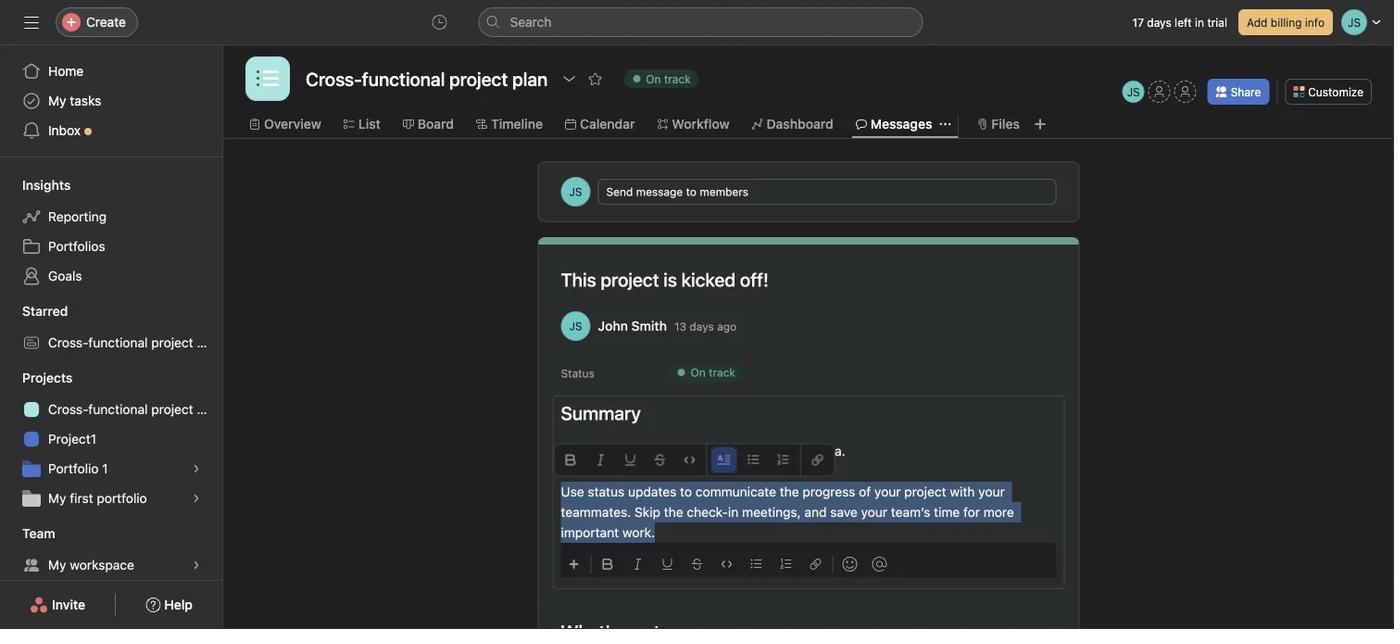 Task type: describe. For each thing, give the bounding box(es) containing it.
use status updates to communicate the progress of your project with your teammates. skip the check-in meetings, and save your team's time for more important work.
[[561, 484, 1018, 540]]

communicate
[[696, 484, 777, 499]]

link image
[[812, 455, 823, 466]]

for
[[964, 505, 980, 520]]

insights button
[[0, 176, 71, 195]]

dashboard
[[767, 116, 834, 132]]

inbox link
[[11, 116, 211, 145]]

paragraph image
[[717, 453, 732, 468]]

1 horizontal spatial track
[[709, 366, 736, 379]]

reporting
[[48, 209, 107, 224]]

overview
[[264, 116, 321, 132]]

workflow link
[[657, 114, 730, 134]]

left
[[1175, 16, 1192, 29]]

portfolio 1 link
[[11, 454, 211, 484]]

files
[[992, 116, 1020, 132]]

js inside button
[[1127, 85, 1141, 98]]

portfolios
[[48, 239, 105, 254]]

my tasks link
[[11, 86, 211, 116]]

reporting link
[[11, 202, 211, 232]]

invite
[[52, 597, 85, 613]]

tab actions image
[[940, 119, 951, 130]]

search button
[[479, 7, 923, 37]]

meetings,
[[742, 505, 801, 520]]

project inside 'starred' "element"
[[151, 335, 193, 350]]

search list box
[[479, 7, 923, 37]]

skip
[[635, 505, 661, 520]]

messages link
[[856, 114, 933, 134]]

1
[[102, 461, 108, 476]]

create
[[86, 14, 126, 30]]

john
[[598, 318, 628, 334]]

insights element
[[0, 169, 222, 295]]

portfolios link
[[11, 232, 211, 261]]

create button
[[56, 7, 138, 37]]

with
[[950, 484, 975, 499]]

list
[[358, 116, 381, 132]]

important
[[561, 525, 619, 540]]

starred button
[[0, 302, 68, 321]]

home
[[48, 63, 84, 79]]

your up more
[[979, 484, 1005, 499]]

1 vertical spatial bold image
[[603, 559, 614, 570]]

invite button
[[18, 588, 97, 622]]

1 horizontal spatial italics image
[[632, 559, 644, 570]]

projects element
[[0, 361, 222, 517]]

see details, my workspace image
[[191, 560, 202, 571]]

timeline
[[491, 116, 543, 132]]

team's
[[891, 505, 931, 520]]

2 cross-functional project plan link from the top
[[11, 395, 222, 424]]

files link
[[977, 114, 1020, 134]]

info
[[1306, 16, 1325, 29]]

timeline link
[[476, 114, 543, 134]]

project1
[[48, 431, 96, 447]]

1 vertical spatial on
[[691, 366, 706, 379]]

project1 link
[[11, 424, 211, 454]]

code image
[[721, 559, 733, 570]]

my workspace
[[48, 557, 134, 573]]

code image
[[684, 455, 695, 466]]

strikethrough image
[[655, 455, 666, 466]]

more
[[984, 505, 1015, 520]]

my first portfolio link
[[11, 484, 211, 513]]

calendar
[[580, 116, 635, 132]]

strikethrough image
[[692, 559, 703, 570]]

see details, my first portfolio image
[[191, 493, 202, 504]]

Section title text field
[[561, 400, 1057, 426]]

overview link
[[249, 114, 321, 134]]

send message to members button
[[598, 179, 1057, 205]]

starred
[[22, 303, 68, 319]]

cross- for cross-functional project plan link inside the 'starred' "element"
[[48, 335, 88, 350]]

0 vertical spatial days
[[1148, 16, 1172, 29]]

is
[[590, 443, 600, 459]]

insights
[[22, 177, 71, 193]]

1 horizontal spatial status
[[706, 443, 743, 459]]

projects button
[[0, 369, 73, 387]]

1 vertical spatial in
[[791, 443, 802, 459]]

numbered list image
[[781, 559, 792, 570]]

share button
[[1208, 79, 1270, 105]]

days inside "john smith 13 days ago"
[[690, 320, 714, 333]]

team
[[22, 526, 55, 541]]

dashboard link
[[752, 114, 834, 134]]

goals link
[[11, 261, 211, 291]]

check-
[[687, 505, 728, 520]]

team button
[[0, 525, 55, 543]]

insert an object image
[[569, 559, 580, 570]]

this is a sample project status update in asana.
[[561, 443, 846, 459]]

status
[[561, 367, 595, 380]]

save
[[831, 505, 858, 520]]

billing
[[1271, 16, 1302, 29]]

your right of
[[875, 484, 901, 499]]

plan inside 'starred' "element"
[[197, 335, 222, 350]]

see details, portfolio 1 image
[[191, 463, 202, 474]]

workspace
[[70, 557, 134, 573]]

show options image
[[562, 71, 577, 86]]

of
[[859, 484, 871, 499]]

list image
[[257, 68, 279, 90]]

project inside "element"
[[151, 402, 193, 417]]

members
[[700, 185, 749, 198]]

add billing info button
[[1239, 9, 1334, 35]]

my for my tasks
[[48, 93, 66, 108]]

work.
[[623, 525, 655, 540]]

13
[[675, 320, 687, 333]]

search
[[510, 14, 552, 30]]

0 horizontal spatial bold image
[[566, 455, 577, 466]]

Title of update text field
[[561, 267, 1042, 293]]

plan inside projects "element"
[[197, 402, 222, 417]]

bulleted list image
[[751, 559, 762, 570]]

progress
[[803, 484, 856, 499]]

inbox
[[48, 123, 81, 138]]

add billing info
[[1247, 16, 1325, 29]]

customize
[[1309, 85, 1364, 98]]



Task type: locate. For each thing, give the bounding box(es) containing it.
cross- inside projects "element"
[[48, 402, 88, 417]]

0 horizontal spatial status
[[588, 484, 625, 499]]

functional up project1 link
[[88, 402, 148, 417]]

trial
[[1208, 16, 1228, 29]]

a
[[603, 443, 610, 459]]

None text field
[[301, 62, 553, 95]]

edit status report document
[[561, 441, 1057, 543]]

2 cross-functional project plan from the top
[[48, 402, 222, 417]]

messages
[[871, 116, 933, 132]]

track inside dropdown button
[[664, 72, 691, 85]]

cross-functional project plan link up project1
[[11, 395, 222, 424]]

project up "team's"
[[905, 484, 947, 499]]

functional down goals link
[[88, 335, 148, 350]]

first
[[70, 491, 93, 506]]

2 functional from the top
[[88, 402, 148, 417]]

1 my from the top
[[48, 93, 66, 108]]

project up see details, portfolio 1 image
[[151, 402, 193, 417]]

2 vertical spatial in
[[728, 505, 739, 520]]

project
[[151, 335, 193, 350], [151, 402, 193, 417], [660, 443, 702, 459], [905, 484, 947, 499]]

portfolio
[[97, 491, 147, 506]]

message
[[636, 185, 683, 198]]

bold image
[[566, 455, 577, 466], [603, 559, 614, 570]]

cross- down the 'starred'
[[48, 335, 88, 350]]

history image
[[432, 15, 447, 30]]

send
[[607, 185, 633, 198]]

teams element
[[0, 517, 222, 584]]

and
[[805, 505, 827, 520]]

cross-functional project plan for 2nd cross-functional project plan link from the top
[[48, 402, 222, 417]]

in inside use status updates to communicate the progress of your project with your teammates. skip the check-in meetings, and save your team's time for more important work.
[[728, 505, 739, 520]]

0 vertical spatial track
[[664, 72, 691, 85]]

1 vertical spatial cross-
[[48, 402, 88, 417]]

in right numbered list icon
[[791, 443, 802, 459]]

2 cross- from the top
[[48, 402, 88, 417]]

my inside "my tasks" link
[[48, 93, 66, 108]]

bold image right insert an object icon
[[603, 559, 614, 570]]

calendar link
[[565, 114, 635, 134]]

bold image left is
[[566, 455, 577, 466]]

the
[[780, 484, 799, 499], [664, 505, 684, 520]]

0 vertical spatial on track
[[646, 72, 691, 85]]

functional for 2nd cross-functional project plan link from the top
[[88, 402, 148, 417]]

underline image left strikethrough icon
[[662, 559, 673, 570]]

0 horizontal spatial on
[[646, 72, 661, 85]]

project inside use status updates to communicate the progress of your project with your teammates. skip the check-in meetings, and save your team's time for more important work.
[[905, 484, 947, 499]]

1 vertical spatial cross-functional project plan
[[48, 402, 222, 417]]

2 vertical spatial js
[[569, 320, 582, 333]]

your
[[875, 484, 901, 499], [979, 484, 1005, 499], [861, 505, 888, 520]]

to inside send message to members button
[[686, 185, 697, 198]]

0 horizontal spatial underline image
[[625, 455, 636, 466]]

1 horizontal spatial the
[[780, 484, 799, 499]]

on right add to starred image
[[646, 72, 661, 85]]

1 vertical spatial my
[[48, 491, 66, 506]]

1 vertical spatial the
[[664, 505, 684, 520]]

days right 13
[[690, 320, 714, 333]]

1 vertical spatial to
[[680, 484, 692, 499]]

underline image
[[625, 455, 636, 466], [662, 559, 673, 570]]

on track up workflow link
[[646, 72, 691, 85]]

underline image right "a"
[[625, 455, 636, 466]]

starred element
[[0, 295, 222, 361]]

italics image
[[595, 455, 607, 466], [632, 559, 644, 570]]

on track down the ago
[[691, 366, 736, 379]]

add to starred image
[[588, 71, 603, 86]]

bulleted list image
[[748, 455, 759, 466]]

days right 17
[[1148, 16, 1172, 29]]

1 horizontal spatial days
[[1148, 16, 1172, 29]]

hide sidebar image
[[24, 15, 39, 30]]

1 vertical spatial track
[[709, 366, 736, 379]]

my inside my first portfolio link
[[48, 491, 66, 506]]

on track
[[646, 72, 691, 85], [691, 366, 736, 379]]

italics image down work.
[[632, 559, 644, 570]]

on down "john smith 13 days ago"
[[691, 366, 706, 379]]

0 horizontal spatial in
[[728, 505, 739, 520]]

at mention image
[[872, 557, 887, 572]]

teammates.
[[561, 505, 631, 520]]

status inside use status updates to communicate the progress of your project with your teammates. skip the check-in meetings, and save your team's time for more important work.
[[588, 484, 625, 499]]

add tab image
[[1033, 117, 1048, 132]]

tasks
[[70, 93, 101, 108]]

global element
[[0, 45, 222, 157]]

to up check-
[[680, 484, 692, 499]]

2 horizontal spatial in
[[1196, 16, 1205, 29]]

0 vertical spatial bold image
[[566, 455, 577, 466]]

on track button
[[616, 66, 707, 92]]

my workspace link
[[11, 550, 211, 580]]

portfolio
[[48, 461, 99, 476]]

sample
[[614, 443, 657, 459]]

0 horizontal spatial track
[[664, 72, 691, 85]]

the right skip on the bottom left of page
[[664, 505, 684, 520]]

my inside my workspace link
[[48, 557, 66, 573]]

to inside use status updates to communicate the progress of your project with your teammates. skip the check-in meetings, and save your team's time for more important work.
[[680, 484, 692, 499]]

0 vertical spatial the
[[780, 484, 799, 499]]

0 horizontal spatial days
[[690, 320, 714, 333]]

add
[[1247, 16, 1268, 29]]

1 vertical spatial underline image
[[662, 559, 673, 570]]

1 cross-functional project plan from the top
[[48, 335, 222, 350]]

1 cross- from the top
[[48, 335, 88, 350]]

1 vertical spatial italics image
[[632, 559, 644, 570]]

cross-
[[48, 335, 88, 350], [48, 402, 88, 417]]

update
[[746, 443, 788, 459]]

board link
[[403, 114, 454, 134]]

1 functional from the top
[[88, 335, 148, 350]]

asana.
[[805, 443, 846, 459]]

cross- up project1
[[48, 402, 88, 417]]

on
[[646, 72, 661, 85], [691, 366, 706, 379]]

0 vertical spatial underline image
[[625, 455, 636, 466]]

plan
[[197, 335, 222, 350], [197, 402, 222, 417]]

track
[[664, 72, 691, 85], [709, 366, 736, 379]]

0 vertical spatial plan
[[197, 335, 222, 350]]

cross-functional project plan inside projects "element"
[[48, 402, 222, 417]]

emoji image
[[843, 557, 858, 572]]

customize button
[[1286, 79, 1372, 105]]

functional
[[88, 335, 148, 350], [88, 402, 148, 417]]

0 vertical spatial cross-functional project plan
[[48, 335, 222, 350]]

track up workflow link
[[664, 72, 691, 85]]

toolbar
[[561, 543, 1057, 577]]

1 vertical spatial js
[[569, 185, 582, 198]]

ago
[[717, 320, 737, 333]]

time
[[934, 505, 960, 520]]

cross- for 2nd cross-functional project plan link from the top
[[48, 402, 88, 417]]

on inside dropdown button
[[646, 72, 661, 85]]

1 horizontal spatial in
[[791, 443, 802, 459]]

home link
[[11, 57, 211, 86]]

send message to members
[[607, 185, 749, 198]]

cross-functional project plan for cross-functional project plan link inside the 'starred' "element"
[[48, 335, 222, 350]]

your down of
[[861, 505, 888, 520]]

0 vertical spatial on
[[646, 72, 661, 85]]

portfolio 1
[[48, 461, 108, 476]]

on track inside dropdown button
[[646, 72, 691, 85]]

0 vertical spatial status
[[706, 443, 743, 459]]

list link
[[344, 114, 381, 134]]

1 horizontal spatial on
[[691, 366, 706, 379]]

cross-functional project plan link inside 'starred' "element"
[[11, 328, 222, 358]]

1 vertical spatial cross-functional project plan link
[[11, 395, 222, 424]]

cross- inside 'starred' "element"
[[48, 335, 88, 350]]

cross-functional project plan link down goals link
[[11, 328, 222, 358]]

17
[[1133, 16, 1144, 29]]

share
[[1231, 85, 1261, 98]]

updates
[[628, 484, 677, 499]]

js down 17
[[1127, 85, 1141, 98]]

functional inside projects "element"
[[88, 402, 148, 417]]

board
[[418, 116, 454, 132]]

project down goals link
[[151, 335, 193, 350]]

in right the left
[[1196, 16, 1205, 29]]

0 vertical spatial cross-functional project plan link
[[11, 328, 222, 358]]

my for my first portfolio
[[48, 491, 66, 506]]

my
[[48, 93, 66, 108], [48, 491, 66, 506], [48, 557, 66, 573]]

2 my from the top
[[48, 491, 66, 506]]

status up teammates.
[[588, 484, 625, 499]]

projects
[[22, 370, 73, 386]]

3 my from the top
[[48, 557, 66, 573]]

in
[[1196, 16, 1205, 29], [791, 443, 802, 459], [728, 505, 739, 520]]

0 vertical spatial to
[[686, 185, 697, 198]]

my first portfolio
[[48, 491, 147, 506]]

my for my workspace
[[48, 557, 66, 573]]

0 horizontal spatial italics image
[[595, 455, 607, 466]]

0 horizontal spatial the
[[664, 505, 684, 520]]

my down team on the left bottom of the page
[[48, 557, 66, 573]]

project left paragraph icon
[[660, 443, 702, 459]]

cross-functional project plan inside 'starred' "element"
[[48, 335, 222, 350]]

italics image right this
[[595, 455, 607, 466]]

1 cross-functional project plan link from the top
[[11, 328, 222, 358]]

days
[[1148, 16, 1172, 29], [690, 320, 714, 333]]

cross-functional project plan down goals link
[[48, 335, 222, 350]]

my left first
[[48, 491, 66, 506]]

1 vertical spatial days
[[690, 320, 714, 333]]

js left send
[[569, 185, 582, 198]]

help button
[[134, 588, 205, 622]]

17 days left in trial
[[1133, 16, 1228, 29]]

john smith 13 days ago
[[598, 318, 737, 334]]

cross-functional project plan link
[[11, 328, 222, 358], [11, 395, 222, 424]]

my left tasks
[[48, 93, 66, 108]]

1 horizontal spatial underline image
[[662, 559, 673, 570]]

to right message
[[686, 185, 697, 198]]

help
[[164, 597, 193, 613]]

track down the ago
[[709, 366, 736, 379]]

0 vertical spatial cross-
[[48, 335, 88, 350]]

js left john
[[569, 320, 582, 333]]

js
[[1127, 85, 1141, 98], [569, 185, 582, 198], [569, 320, 582, 333]]

0 vertical spatial in
[[1196, 16, 1205, 29]]

numbered list image
[[778, 455, 789, 466]]

functional for cross-functional project plan link inside the 'starred' "element"
[[88, 335, 148, 350]]

1 horizontal spatial bold image
[[603, 559, 614, 570]]

0 vertical spatial italics image
[[595, 455, 607, 466]]

2 vertical spatial my
[[48, 557, 66, 573]]

functional inside 'starred' "element"
[[88, 335, 148, 350]]

this
[[561, 443, 586, 459]]

status left bulleted list icon
[[706, 443, 743, 459]]

1 vertical spatial status
[[588, 484, 625, 499]]

1 vertical spatial on track
[[691, 366, 736, 379]]

john smith link
[[598, 318, 667, 334]]

link image
[[810, 559, 822, 570]]

0 vertical spatial js
[[1127, 85, 1141, 98]]

2 plan from the top
[[197, 402, 222, 417]]

1 plan from the top
[[197, 335, 222, 350]]

js button
[[1123, 81, 1145, 103]]

in down communicate
[[728, 505, 739, 520]]

1 vertical spatial functional
[[88, 402, 148, 417]]

0 vertical spatial my
[[48, 93, 66, 108]]

0 vertical spatial functional
[[88, 335, 148, 350]]

my tasks
[[48, 93, 101, 108]]

1 vertical spatial plan
[[197, 402, 222, 417]]

the up meetings,
[[780, 484, 799, 499]]

goals
[[48, 268, 82, 284]]

cross-functional project plan up project1 link
[[48, 402, 222, 417]]



Task type: vqa. For each thing, say whether or not it's contained in the screenshot.
Home link
yes



